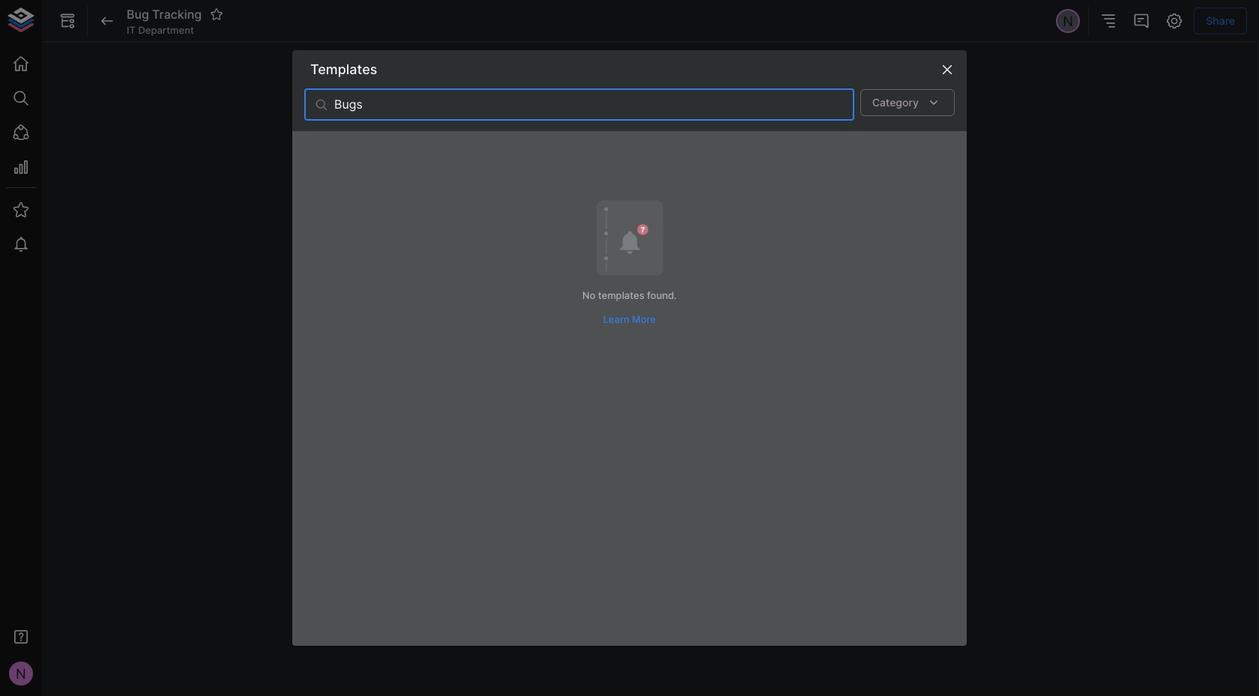 Task type: vqa. For each thing, say whether or not it's contained in the screenshot.
Hide Wiki image
no



Task type: locate. For each thing, give the bounding box(es) containing it.
show wiki image
[[58, 12, 76, 30]]

dialog
[[292, 50, 967, 646]]

Search Templates... text field
[[334, 89, 855, 121]]

settings image
[[1166, 12, 1184, 30]]

table of contents image
[[1100, 12, 1118, 30]]

favorite image
[[210, 7, 224, 21]]



Task type: describe. For each thing, give the bounding box(es) containing it.
go back image
[[98, 12, 116, 30]]

comments image
[[1133, 12, 1151, 30]]



